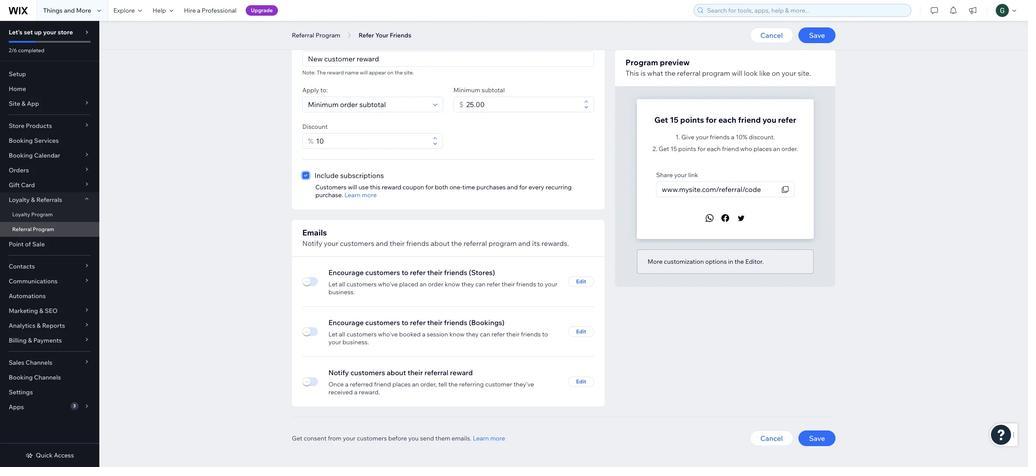 Task type: locate. For each thing, give the bounding box(es) containing it.
let for encourage customers to refer their friends (bookings)
[[328, 331, 338, 338]]

0 vertical spatial more
[[362, 191, 377, 199]]

1 let from the top
[[328, 281, 338, 288]]

1 vertical spatial encourage
[[328, 318, 364, 327]]

1 who've from the top
[[378, 281, 398, 288]]

loyalty for loyalty program
[[12, 211, 30, 218]]

1 vertical spatial name
[[345, 69, 359, 76]]

analytics
[[9, 322, 35, 330]]

refer up placed
[[410, 268, 426, 277]]

1 vertical spatial they
[[466, 331, 479, 338]]

booking for booking calendar
[[9, 152, 33, 159]]

3
[[73, 403, 76, 409]]

1 horizontal spatial more
[[648, 258, 663, 266]]

a right once
[[345, 381, 348, 389]]

referral program link
[[0, 222, 99, 237]]

0 vertical spatial they
[[461, 281, 474, 288]]

1 vertical spatial 15
[[671, 145, 677, 153]]

each up 10%
[[719, 115, 736, 125]]

channels inside popup button
[[26, 359, 52, 367]]

site. right appear
[[404, 69, 414, 76]]

Minimum subtotal text field
[[464, 97, 582, 112]]

places inside give your friends a 10% discount. get 15 points for each friend who places an order.
[[754, 145, 772, 153]]

3 edit from the top
[[576, 379, 586, 385]]

1 save from the top
[[809, 31, 825, 40]]

&
[[22, 100, 26, 108], [31, 196, 35, 204], [39, 307, 43, 315], [37, 322, 41, 330], [28, 337, 32, 345]]

3 edit button from the top
[[568, 377, 594, 387]]

billing & payments
[[9, 337, 62, 345]]

learn more link right emails.
[[473, 435, 505, 443]]

1 horizontal spatial reward
[[382, 183, 401, 191]]

0 horizontal spatial notify
[[302, 239, 322, 248]]

1 vertical spatial points
[[678, 145, 696, 153]]

1 encourage from the top
[[328, 268, 364, 277]]

can down (bookings)
[[480, 331, 490, 338]]

customers will use this reward coupon for both one-time purchases and for every recurring purchase.
[[315, 183, 572, 199]]

0 vertical spatial learn
[[344, 191, 360, 199]]

Discount text field
[[313, 134, 430, 149]]

business. for encourage customers to refer their friends (stores)
[[328, 288, 355, 296]]

the
[[665, 69, 676, 78], [395, 69, 403, 76], [451, 239, 462, 248], [735, 258, 744, 266], [448, 381, 458, 389]]

0 vertical spatial edit
[[576, 278, 586, 285]]

discount left "($)" on the top left of page
[[429, 13, 458, 21]]

more right things
[[76, 7, 91, 14]]

will left use
[[348, 183, 357, 191]]

booking down the store
[[9, 137, 33, 145]]

customers inside notify customers about their referral reward once a referred friend places an order, tell the referring customer they've received a reward.
[[350, 369, 385, 377]]

2 save from the top
[[809, 434, 825, 443]]

the right "tell"
[[448, 381, 458, 389]]

sidebar element
[[0, 21, 99, 467]]

notify inside notify customers about their referral reward once a referred friend places an order, tell the referring customer they've received a reward.
[[328, 369, 349, 377]]

you left send at left
[[408, 435, 419, 443]]

2 vertical spatial booking
[[9, 374, 33, 382]]

encourage inside encourage customers to refer their friends (stores) let all customers who've placed an order know they can refer their friends to your business.
[[328, 268, 364, 277]]

edit button for encourage customers to refer their friends (bookings)
[[568, 327, 594, 337]]

1 horizontal spatial program
[[702, 69, 730, 78]]

program up sale
[[33, 226, 54, 233]]

who've for encourage customers to refer their friends (stores)
[[378, 281, 398, 288]]

program inside the emails notify your customers and their friends about the referral program and its rewards.
[[489, 239, 517, 248]]

they down (bookings)
[[466, 331, 479, 338]]

0 horizontal spatial you
[[408, 435, 419, 443]]

app
[[27, 100, 39, 108]]

learn right emails.
[[473, 435, 489, 443]]

0 horizontal spatial an
[[412, 381, 419, 389]]

site & app
[[9, 100, 39, 108]]

0 horizontal spatial learn
[[344, 191, 360, 199]]

friend inside give your friends a 10% discount. get 15 points for each friend who places an order.
[[722, 145, 739, 153]]

channels for booking channels
[[34, 374, 61, 382]]

reward up referring
[[450, 369, 473, 377]]

notify up once
[[328, 369, 349, 377]]

let inside encourage customers to refer their friends (stores) let all customers who've placed an order know they can refer their friends to your business.
[[328, 281, 338, 288]]

1 vertical spatial about
[[387, 369, 406, 377]]

edit for encourage customers to refer their friends (bookings)
[[576, 328, 586, 335]]

2/6
[[9, 47, 17, 54]]

of
[[25, 240, 31, 248]]

program
[[702, 69, 730, 78], [489, 239, 517, 248]]

referrals
[[36, 196, 62, 204]]

& right billing
[[28, 337, 32, 345]]

0 vertical spatial cancel button
[[750, 27, 793, 43]]

places down discount.
[[754, 145, 772, 153]]

on inside the program preview this is what the referral program will look like on your site.
[[772, 69, 780, 78]]

they inside encourage customers to refer their friends (bookings) let all customers who've booked a session know they can refer their friends to your business.
[[466, 331, 479, 338]]

reward inside notify customers about their referral reward once a referred friend places an order, tell the referring customer they've received a reward.
[[450, 369, 473, 377]]

friends inside give your friends a 10% discount. get 15 points for each friend who places an order.
[[710, 133, 730, 141]]

1 vertical spatial edit
[[576, 328, 586, 335]]

customer
[[485, 381, 512, 389]]

options
[[705, 258, 727, 266]]

2 vertical spatial get
[[292, 435, 302, 443]]

(bookings)
[[469, 318, 505, 327]]

0 vertical spatial notify
[[302, 239, 322, 248]]

both
[[435, 183, 448, 191]]

program inside referral program link
[[33, 226, 54, 233]]

loyalty down the loyalty & referrals
[[12, 211, 30, 218]]

0 horizontal spatial site.
[[404, 69, 414, 76]]

1 vertical spatial save button
[[799, 431, 836, 447]]

encourage customers to refer their friends (bookings) let all customers who've booked a session know they can refer their friends to your business.
[[328, 318, 548, 346]]

who've inside encourage customers to refer their friends (bookings) let all customers who've booked a session know they can refer their friends to your business.
[[378, 331, 398, 338]]

discount up %
[[302, 123, 328, 131]]

their
[[390, 239, 405, 248], [427, 268, 443, 277], [502, 281, 515, 288], [427, 318, 443, 327], [506, 331, 520, 338], [408, 369, 423, 377]]

them
[[435, 435, 450, 443]]

will left look
[[732, 69, 742, 78]]

booking up "orders" on the top of page
[[9, 152, 33, 159]]

purchases
[[476, 183, 506, 191]]

1 vertical spatial cancel
[[760, 434, 783, 443]]

2 horizontal spatial discount
[[429, 13, 458, 21]]

your down emails
[[324, 239, 338, 248]]

your inside encourage customers to refer their friends (bookings) let all customers who've booked a session know they can refer their friends to your business.
[[328, 338, 341, 346]]

booking for booking channels
[[9, 374, 33, 382]]

an left 'order,'
[[412, 381, 419, 389]]

1 vertical spatial loyalty
[[12, 211, 30, 218]]

0 vertical spatial program
[[702, 69, 730, 78]]

referral
[[292, 31, 314, 39], [12, 226, 32, 233]]

order,
[[420, 381, 437, 389]]

0 vertical spatial referral program
[[292, 31, 340, 39]]

1 vertical spatial save
[[809, 434, 825, 443]]

let inside encourage customers to refer their friends (bookings) let all customers who've booked a session know they can refer their friends to your business.
[[328, 331, 338, 338]]

& up loyalty program
[[31, 196, 35, 204]]

program inside loyalty program link
[[31, 211, 53, 218]]

can inside encourage customers to refer their friends (bookings) let all customers who've booked a session know they can refer their friends to your business.
[[480, 331, 490, 338]]

one-
[[450, 183, 462, 191]]

notify
[[302, 239, 322, 248], [328, 369, 349, 377]]

1 horizontal spatial more
[[490, 435, 505, 443]]

referral up the (stores)
[[464, 239, 487, 248]]

1 horizontal spatial site.
[[798, 69, 811, 78]]

your inside give your friends a 10% discount. get 15 points for each friend who places an order.
[[696, 133, 709, 141]]

& left the reports
[[37, 322, 41, 330]]

2 vertical spatial reward
[[450, 369, 473, 377]]

business.
[[328, 288, 355, 296], [343, 338, 369, 346]]

0 vertical spatial all
[[339, 281, 345, 288]]

store
[[58, 28, 73, 36]]

1 horizontal spatial discount
[[329, 13, 358, 21]]

1 vertical spatial learn
[[473, 435, 489, 443]]

2 vertical spatial an
[[412, 381, 419, 389]]

program down the loyalty & referrals
[[31, 211, 53, 218]]

your inside sidebar 'element'
[[43, 28, 56, 36]]

your right give
[[696, 133, 709, 141]]

points up give
[[680, 115, 704, 125]]

& for marketing
[[39, 307, 43, 315]]

& right site
[[22, 100, 26, 108]]

1 vertical spatial learn more link
[[473, 435, 505, 443]]

let
[[328, 281, 338, 288], [328, 331, 338, 338]]

all inside encourage customers to refer their friends (bookings) let all customers who've booked a session know they can refer their friends to your business.
[[339, 331, 345, 338]]

loyalty inside dropdown button
[[9, 196, 30, 204]]

referral inside the program preview this is what the referral program will look like on your site.
[[677, 69, 701, 78]]

all for encourage customers to refer their friends (stores)
[[339, 281, 345, 288]]

friend left "who"
[[722, 145, 739, 153]]

on right appear
[[387, 69, 394, 76]]

0 vertical spatial places
[[754, 145, 772, 153]]

0 vertical spatial referral
[[677, 69, 701, 78]]

1 save button from the top
[[799, 27, 836, 43]]

program left its
[[489, 239, 517, 248]]

1 horizontal spatial you
[[763, 115, 776, 125]]

0 vertical spatial each
[[719, 115, 736, 125]]

referral program inside referral program link
[[12, 226, 54, 233]]

emails.
[[452, 435, 471, 443]]

1 vertical spatial know
[[449, 331, 465, 338]]

more right emails.
[[490, 435, 505, 443]]

they've
[[514, 381, 534, 389]]

an left the order on the left bottom of page
[[420, 281, 427, 288]]

points down give
[[678, 145, 696, 153]]

marketing
[[9, 307, 38, 315]]

each down get 15 points for each friend you refer
[[707, 145, 721, 153]]

0 vertical spatial an
[[773, 145, 780, 153]]

know inside encourage customers to refer their friends (stores) let all customers who've placed an order know they can refer their friends to your business.
[[445, 281, 460, 288]]

1 vertical spatial can
[[480, 331, 490, 338]]

0 vertical spatial let
[[328, 281, 338, 288]]

this
[[370, 183, 380, 191]]

booking up settings
[[9, 374, 33, 382]]

name right the reward
[[325, 41, 341, 48]]

point
[[9, 240, 24, 248]]

placed
[[399, 281, 418, 288]]

0 vertical spatial about
[[431, 239, 450, 248]]

friend up 10%
[[738, 115, 761, 125]]

name left appear
[[345, 69, 359, 76]]

1 vertical spatial each
[[707, 145, 721, 153]]

0 horizontal spatial referral
[[12, 226, 32, 233]]

3 booking from the top
[[9, 374, 33, 382]]

1 vertical spatial let
[[328, 331, 338, 338]]

give
[[681, 133, 694, 141]]

reward
[[302, 41, 324, 48]]

Share your link field
[[659, 182, 778, 197]]

referral program down loyalty program
[[12, 226, 54, 233]]

Include subscriptions checkbox
[[302, 170, 384, 181]]

emails notify your customers and their friends about the referral program and its rewards.
[[302, 228, 569, 248]]

Search for tools, apps, help & more... field
[[704, 4, 908, 17]]

who've left placed
[[378, 281, 398, 288]]

marketing & seo button
[[0, 304, 99, 318]]

2 let from the top
[[328, 331, 338, 338]]

referral up point of sale
[[12, 226, 32, 233]]

you up discount.
[[763, 115, 776, 125]]

& left seo
[[39, 307, 43, 315]]

0 vertical spatial you
[[763, 115, 776, 125]]

who've inside encourage customers to refer their friends (stores) let all customers who've placed an order know they can refer their friends to your business.
[[378, 281, 398, 288]]

products
[[26, 122, 52, 130]]

1 horizontal spatial on
[[772, 69, 780, 78]]

1 cancel button from the top
[[750, 27, 793, 43]]

0 vertical spatial cancel
[[760, 31, 783, 40]]

0 vertical spatial edit button
[[568, 277, 594, 287]]

the up encourage customers to refer their friends (stores) let all customers who've placed an order know they can refer their friends to your business.
[[451, 239, 462, 248]]

1 edit button from the top
[[568, 277, 594, 287]]

marketing & seo
[[9, 307, 58, 315]]

edit for notify customers about their referral reward
[[576, 379, 586, 385]]

0 vertical spatial learn more link
[[344, 191, 377, 199]]

friends
[[390, 31, 411, 39]]

the down preview
[[665, 69, 676, 78]]

on right like
[[772, 69, 780, 78]]

(%)
[[360, 13, 370, 21]]

order
[[428, 281, 443, 288]]

all for encourage customers to refer their friends (bookings)
[[339, 331, 345, 338]]

booking inside dropdown button
[[9, 152, 33, 159]]

an left order.
[[773, 145, 780, 153]]

their inside the emails notify your customers and their friends about the referral program and its rewards.
[[390, 239, 405, 248]]

1 all from the top
[[339, 281, 345, 288]]

tell
[[438, 381, 447, 389]]

2 encourage from the top
[[328, 318, 364, 327]]

0 vertical spatial get
[[654, 115, 668, 125]]

encourage customers to refer their friends (stores) let all customers who've placed an order know they can refer their friends to your business.
[[328, 268, 557, 296]]

customers
[[340, 239, 374, 248], [365, 268, 400, 277], [347, 281, 377, 288], [365, 318, 400, 327], [347, 331, 377, 338], [350, 369, 385, 377], [357, 435, 387, 443]]

business. inside encourage customers to refer their friends (bookings) let all customers who've booked a session know they can refer their friends to your business.
[[343, 338, 369, 346]]

1 horizontal spatial notify
[[328, 369, 349, 377]]

for left both
[[426, 183, 434, 191]]

edit button for encourage customers to refer their friends (stores)
[[568, 277, 594, 287]]

they inside encourage customers to refer their friends (stores) let all customers who've placed an order know they can refer their friends to your business.
[[461, 281, 474, 288]]

places inside notify customers about their referral reward once a referred friend places an order, tell the referring customer they've received a reward.
[[392, 381, 411, 389]]

will left appear
[[360, 69, 368, 76]]

points inside give your friends a 10% discount. get 15 points for each friend who places an order.
[[678, 145, 696, 153]]

2 horizontal spatial an
[[773, 145, 780, 153]]

the inside the program preview this is what the referral program will look like on your site.
[[665, 69, 676, 78]]

1 horizontal spatial places
[[754, 145, 772, 153]]

name
[[325, 41, 341, 48], [345, 69, 359, 76]]

2 horizontal spatial will
[[732, 69, 742, 78]]

referral up the reward
[[292, 31, 314, 39]]

& inside popup button
[[37, 322, 41, 330]]

referral up "tell"
[[425, 369, 448, 377]]

each inside give your friends a 10% discount. get 15 points for each friend who places an order.
[[707, 145, 721, 153]]

0 horizontal spatial program
[[489, 239, 517, 248]]

reward right this
[[382, 183, 401, 191]]

referral inside sidebar 'element'
[[12, 226, 32, 233]]

hire a professional
[[184, 7, 237, 14]]

referral for referral program button
[[292, 31, 314, 39]]

0 horizontal spatial about
[[387, 369, 406, 377]]

1 vertical spatial notify
[[328, 369, 349, 377]]

0 vertical spatial save
[[809, 31, 825, 40]]

who've left the booked
[[378, 331, 398, 338]]

a
[[197, 7, 200, 14], [731, 133, 734, 141], [422, 331, 425, 338], [345, 381, 348, 389], [354, 389, 358, 396]]

know right the order on the left bottom of page
[[445, 281, 460, 288]]

1 vertical spatial program
[[489, 239, 517, 248]]

referral
[[677, 69, 701, 78], [464, 239, 487, 248], [425, 369, 448, 377]]

your down rewards.
[[545, 281, 557, 288]]

quick
[[36, 452, 53, 460]]

know
[[445, 281, 460, 288], [449, 331, 465, 338]]

2 horizontal spatial reward
[[450, 369, 473, 377]]

0 vertical spatial encourage
[[328, 268, 364, 277]]

1 vertical spatial you
[[408, 435, 419, 443]]

%
[[308, 137, 313, 146]]

send
[[420, 435, 434, 443]]

1 vertical spatial places
[[392, 381, 411, 389]]

points
[[680, 115, 704, 125], [678, 145, 696, 153]]

sales
[[9, 359, 24, 367]]

learn more link down subscriptions
[[344, 191, 377, 199]]

reward right the
[[327, 69, 344, 76]]

channels down sales channels popup button
[[34, 374, 61, 382]]

2 save button from the top
[[799, 431, 836, 447]]

0 vertical spatial more
[[76, 7, 91, 14]]

your inside the emails notify your customers and their friends about the referral program and its rewards.
[[324, 239, 338, 248]]

customers inside the emails notify your customers and their friends about the referral program and its rewards.
[[340, 239, 374, 248]]

1 cancel from the top
[[760, 31, 783, 40]]

program left look
[[702, 69, 730, 78]]

1 vertical spatial friend
[[722, 145, 739, 153]]

hire a professional link
[[179, 0, 242, 21]]

2 booking from the top
[[9, 152, 33, 159]]

0 vertical spatial business.
[[328, 288, 355, 296]]

to
[[402, 268, 408, 277], [538, 281, 543, 288], [402, 318, 408, 327], [542, 331, 548, 338]]

0 vertical spatial loyalty
[[9, 196, 30, 204]]

referral program inside referral program button
[[292, 31, 340, 39]]

about down the booked
[[387, 369, 406, 377]]

the inside notify customers about their referral reward once a referred friend places an order, tell the referring customer they've received a reward.
[[448, 381, 458, 389]]

1 vertical spatial channels
[[34, 374, 61, 382]]

more left customization
[[648, 258, 663, 266]]

1 vertical spatial reward
[[382, 183, 401, 191]]

1 horizontal spatial learn more link
[[473, 435, 505, 443]]

discount for discount (%)
[[329, 13, 358, 21]]

the inside the emails notify your customers and their friends about the referral program and its rewards.
[[451, 239, 462, 248]]

1 vertical spatial more
[[490, 435, 505, 443]]

booking for booking services
[[9, 137, 33, 145]]

your up once
[[328, 338, 341, 346]]

will inside the program preview this is what the referral program will look like on your site.
[[732, 69, 742, 78]]

friend right referred at the left of page
[[374, 381, 391, 389]]

program up "reward name"
[[316, 31, 340, 39]]

0 vertical spatial can
[[475, 281, 486, 288]]

know inside encourage customers to refer their friends (bookings) let all customers who've booked a session know they can refer their friends to your business.
[[449, 331, 465, 338]]

0 vertical spatial who've
[[378, 281, 398, 288]]

and inside customers will use this reward coupon for both one-time purchases and for every recurring purchase.
[[507, 183, 518, 191]]

1 vertical spatial booking
[[9, 152, 33, 159]]

loyalty
[[9, 196, 30, 204], [12, 211, 30, 218]]

learn down "include subscriptions"
[[344, 191, 360, 199]]

up
[[34, 28, 42, 36]]

referral inside notify customers about their referral reward once a referred friend places an order, tell the referring customer they've received a reward.
[[425, 369, 448, 377]]

know right session
[[449, 331, 465, 338]]

0 vertical spatial channels
[[26, 359, 52, 367]]

2 all from the top
[[339, 331, 345, 338]]

more
[[76, 7, 91, 14], [648, 258, 663, 266]]

can inside encourage customers to refer their friends (stores) let all customers who've placed an order know they can refer their friends to your business.
[[475, 281, 486, 288]]

1 vertical spatial business.
[[343, 338, 369, 346]]

2 edit button from the top
[[568, 327, 594, 337]]

channels up 'booking channels'
[[26, 359, 52, 367]]

orders button
[[0, 163, 99, 178]]

referral program up the reward
[[292, 31, 340, 39]]

referral down preview
[[677, 69, 701, 78]]

1 booking from the top
[[9, 137, 33, 145]]

0 horizontal spatial more
[[76, 7, 91, 14]]

a left 10%
[[731, 133, 734, 141]]

edit button
[[568, 277, 594, 287], [568, 327, 594, 337], [568, 377, 594, 387]]

session
[[427, 331, 448, 338]]

more down subscriptions
[[362, 191, 377, 199]]

15
[[670, 115, 679, 125], [671, 145, 677, 153]]

discount left (%)
[[329, 13, 358, 21]]

your right like
[[782, 69, 796, 78]]

notify down emails
[[302, 239, 322, 248]]

refer up the booked
[[410, 318, 426, 327]]

look
[[744, 69, 758, 78]]

emails
[[302, 228, 327, 238]]

1 vertical spatial who've
[[378, 331, 398, 338]]

referral inside button
[[292, 31, 314, 39]]

gift card button
[[0, 178, 99, 193]]

you for refer
[[763, 115, 776, 125]]

quick access
[[36, 452, 74, 460]]

0 horizontal spatial learn more link
[[344, 191, 377, 199]]

discount
[[329, 13, 358, 21], [429, 13, 458, 21], [302, 123, 328, 131]]

program inside referral program button
[[316, 31, 340, 39]]

about up encourage customers to refer their friends (stores) let all customers who've placed an order know they can refer their friends to your business.
[[431, 239, 450, 248]]

they for (bookings)
[[466, 331, 479, 338]]

places left 'order,'
[[392, 381, 411, 389]]

0 horizontal spatial name
[[325, 41, 341, 48]]

your right up
[[43, 28, 56, 36]]

refer down (bookings)
[[492, 331, 505, 338]]

all inside encourage customers to refer their friends (stores) let all customers who've placed an order know they can refer their friends to your business.
[[339, 281, 345, 288]]

each
[[719, 115, 736, 125], [707, 145, 721, 153]]

they down the (stores)
[[461, 281, 474, 288]]

2 cancel from the top
[[760, 434, 783, 443]]

($)
[[459, 13, 468, 21]]

a left session
[[422, 331, 425, 338]]

your inside the program preview this is what the referral program will look like on your site.
[[782, 69, 796, 78]]

2 who've from the top
[[378, 331, 398, 338]]

2 vertical spatial referral
[[425, 369, 448, 377]]

1 vertical spatial referral program
[[12, 226, 54, 233]]

encourage inside encourage customers to refer their friends (bookings) let all customers who've booked a session know they can refer their friends to your business.
[[328, 318, 364, 327]]

0 vertical spatial know
[[445, 281, 460, 288]]

refer your friends button
[[354, 29, 416, 42]]

program up is
[[626, 58, 658, 68]]

1 horizontal spatial referral
[[292, 31, 314, 39]]

2 edit from the top
[[576, 328, 586, 335]]

can down the (stores)
[[475, 281, 486, 288]]

1 edit from the top
[[576, 278, 586, 285]]

and
[[64, 7, 75, 14], [507, 183, 518, 191], [376, 239, 388, 248], [518, 239, 531, 248]]

loyalty program
[[12, 211, 53, 218]]

business. inside encourage customers to refer their friends (stores) let all customers who've placed an order know they can refer their friends to your business.
[[328, 288, 355, 296]]

1 horizontal spatial referral
[[464, 239, 487, 248]]

once
[[328, 381, 344, 389]]

friend
[[738, 115, 761, 125], [722, 145, 739, 153], [374, 381, 391, 389]]

more
[[362, 191, 377, 199], [490, 435, 505, 443]]

share your link
[[656, 171, 698, 179]]

site. right like
[[798, 69, 811, 78]]

loyalty down gift card
[[9, 196, 30, 204]]

every
[[529, 183, 544, 191]]



Task type: vqa. For each thing, say whether or not it's contained in the screenshot.
Monetize
no



Task type: describe. For each thing, give the bounding box(es) containing it.
completed
[[18, 47, 44, 54]]

calendar
[[34, 152, 60, 159]]

program for referral program button
[[316, 31, 340, 39]]

the right appear
[[395, 69, 403, 76]]

reward name
[[302, 41, 341, 48]]

customers
[[315, 183, 347, 191]]

services
[[34, 137, 59, 145]]

analytics & reports
[[9, 322, 65, 330]]

friend inside notify customers about their referral reward once a referred friend places an order, tell the referring customer they've received a reward.
[[374, 381, 391, 389]]

site. inside the program preview this is what the referral program will look like on your site.
[[798, 69, 811, 78]]

store products button
[[0, 118, 99, 133]]

discount for discount ($)
[[429, 13, 458, 21]]

let's set up your store
[[9, 28, 73, 36]]

save button for 2nd cancel button
[[799, 431, 836, 447]]

booking services link
[[0, 133, 99, 148]]

refer
[[359, 31, 374, 39]]

help button
[[147, 0, 179, 21]]

notify inside the emails notify your customers and their friends about the referral program and its rewards.
[[302, 239, 322, 248]]

give your friends a 10% discount. get 15 points for each friend who places an order.
[[659, 133, 798, 153]]

loyalty & referrals button
[[0, 193, 99, 207]]

get 15 points for each friend you refer
[[654, 115, 796, 125]]

a right hire at the top
[[197, 7, 200, 14]]

the right in
[[735, 258, 744, 266]]

referral for referral program link
[[12, 226, 32, 233]]

2 cancel button from the top
[[750, 431, 793, 447]]

home
[[9, 85, 26, 93]]

learn more link for customers will use this reward coupon for both one-time purchases and for every recurring purchase.
[[344, 191, 377, 199]]

you for send
[[408, 435, 419, 443]]

1 vertical spatial more
[[648, 258, 663, 266]]

save button for 1st cancel button
[[799, 27, 836, 43]]

0 horizontal spatial on
[[387, 69, 394, 76]]

seo
[[45, 307, 58, 315]]

get consent from your customers before you send them emails. learn more
[[292, 435, 505, 443]]

setup
[[9, 70, 26, 78]]

encourage for encourage customers to refer their friends (stores)
[[328, 268, 364, 277]]

referral program button
[[288, 29, 345, 42]]

time
[[462, 183, 475, 191]]

edit button for notify customers about their referral reward
[[568, 377, 594, 387]]

share
[[656, 171, 673, 179]]

program for loyalty program link
[[31, 211, 53, 218]]

who
[[740, 145, 752, 153]]

store products
[[9, 122, 52, 130]]

contacts
[[9, 263, 35, 271]]

set
[[24, 28, 33, 36]]

an inside notify customers about their referral reward once a referred friend places an order, tell the referring customer they've received a reward.
[[412, 381, 419, 389]]

cancel for 1st cancel button
[[760, 31, 783, 40]]

1 horizontal spatial name
[[345, 69, 359, 76]]

know for (stores)
[[445, 281, 460, 288]]

friends inside the emails notify your customers and their friends about the referral program and its rewards.
[[406, 239, 429, 248]]

reports
[[42, 322, 65, 330]]

program inside the program preview this is what the referral program will look like on your site.
[[626, 58, 658, 68]]

refer down the (stores)
[[487, 281, 500, 288]]

referral program for referral program link
[[12, 226, 54, 233]]

& for billing
[[28, 337, 32, 345]]

for up give your friends a 10% discount. get 15 points for each friend who places an order.
[[706, 115, 717, 125]]

booking channels
[[9, 374, 61, 382]]

upgrade
[[251, 7, 273, 14]]

professional
[[202, 7, 237, 14]]

an inside encourage customers to refer their friends (stores) let all customers who've placed an order know they can refer their friends to your business.
[[420, 281, 427, 288]]

your right from
[[343, 435, 356, 443]]

& for analytics
[[37, 322, 41, 330]]

purchase.
[[315, 191, 343, 199]]

contacts button
[[0, 259, 99, 274]]

can for (bookings)
[[480, 331, 490, 338]]

they for (stores)
[[461, 281, 474, 288]]

get for get consent from your customers before you send them emails. learn more
[[292, 435, 302, 443]]

who've for encourage customers to refer their friends (bookings)
[[378, 331, 398, 338]]

0 vertical spatial friend
[[738, 115, 761, 125]]

apply
[[302, 86, 319, 94]]

quick access button
[[25, 452, 74, 460]]

edit for encourage customers to refer their friends (stores)
[[576, 278, 586, 285]]

loyalty for loyalty & referrals
[[9, 196, 30, 204]]

coupon
[[403, 183, 424, 191]]

about inside the emails notify your customers and their friends about the referral program and its rewards.
[[431, 239, 450, 248]]

this
[[626, 69, 639, 78]]

0 horizontal spatial more
[[362, 191, 377, 199]]

point of sale
[[9, 240, 45, 248]]

(stores)
[[469, 268, 495, 277]]

will inside customers will use this reward coupon for both one-time purchases and for every recurring purchase.
[[348, 183, 357, 191]]

save for 2nd cancel button save button
[[809, 434, 825, 443]]

channels for sales channels
[[26, 359, 52, 367]]

setup link
[[0, 67, 99, 81]]

0 vertical spatial 15
[[670, 115, 679, 125]]

0 vertical spatial points
[[680, 115, 704, 125]]

a inside give your friends a 10% discount. get 15 points for each friend who places an order.
[[731, 133, 734, 141]]

save for 1st cancel button's save button
[[809, 31, 825, 40]]

site & app button
[[0, 96, 99, 111]]

use
[[358, 183, 369, 191]]

home link
[[0, 81, 99, 96]]

& for loyalty
[[31, 196, 35, 204]]

program for referral program link
[[33, 226, 54, 233]]

for left every
[[519, 183, 527, 191]]

referral program for referral program button
[[292, 31, 340, 39]]

can for (stores)
[[475, 281, 486, 288]]

15 inside give your friends a 10% discount. get 15 points for each friend who places an order.
[[671, 145, 677, 153]]

subtotal
[[482, 86, 505, 94]]

0 vertical spatial name
[[325, 41, 341, 48]]

referring
[[459, 381, 484, 389]]

program preview this is what the referral program will look like on your site.
[[626, 58, 811, 78]]

learn more link for get consent from your customers before you send them emails.
[[473, 435, 505, 443]]

things and more
[[43, 7, 91, 14]]

reward inside customers will use this reward coupon for both one-time purchases and for every recurring purchase.
[[382, 183, 401, 191]]

$
[[459, 100, 464, 109]]

rewards.
[[542, 239, 569, 248]]

shipping
[[541, 13, 569, 21]]

refer your friends
[[359, 31, 411, 39]]

note: the reward name will appear on the site.
[[302, 69, 414, 76]]

orders
[[9, 166, 29, 174]]

1 horizontal spatial will
[[360, 69, 368, 76]]

sales channels
[[9, 359, 52, 367]]

sale
[[32, 240, 45, 248]]

gift
[[9, 181, 20, 189]]

& for site
[[22, 100, 26, 108]]

things
[[43, 7, 63, 14]]

hire
[[184, 7, 196, 14]]

1 horizontal spatial learn
[[473, 435, 489, 443]]

0 horizontal spatial discount
[[302, 123, 328, 131]]

settings link
[[0, 385, 99, 400]]

about inside notify customers about their referral reward once a referred friend places an order, tell the referring customer they've received a reward.
[[387, 369, 406, 377]]

your left the link
[[674, 171, 687, 179]]

cancel for 2nd cancel button
[[760, 434, 783, 443]]

program inside the program preview this is what the referral program will look like on your site.
[[702, 69, 730, 78]]

a left reward.
[[354, 389, 358, 396]]

encourage for encourage customers to refer their friends (bookings)
[[328, 318, 364, 327]]

recurring
[[546, 183, 572, 191]]

know for (bookings)
[[449, 331, 465, 338]]

get for get 15 points for each friend you refer
[[654, 115, 668, 125]]

Apply to: field
[[305, 97, 430, 112]]

note:
[[302, 69, 315, 76]]

booking calendar
[[9, 152, 60, 159]]

0 horizontal spatial reward
[[327, 69, 344, 76]]

its
[[532, 239, 540, 248]]

minimum
[[454, 86, 480, 94]]

their inside notify customers about their referral reward once a referred friend places an order, tell the referring customer they've received a reward.
[[408, 369, 423, 377]]

upgrade button
[[246, 5, 278, 16]]

a inside encourage customers to refer their friends (bookings) let all customers who've booked a session know they can refer their friends to your business.
[[422, 331, 425, 338]]

point of sale link
[[0, 237, 99, 252]]

for inside give your friends a 10% discount. get 15 points for each friend who places an order.
[[698, 145, 706, 153]]

discount.
[[749, 133, 775, 141]]

Reward name field
[[305, 51, 591, 66]]

billing & payments button
[[0, 333, 99, 348]]

an inside give your friends a 10% discount. get 15 points for each friend who places an order.
[[773, 145, 780, 153]]

business. for encourage customers to refer their friends (bookings)
[[343, 338, 369, 346]]

settings
[[9, 389, 33, 396]]

what
[[647, 69, 663, 78]]

referral inside the emails notify your customers and their friends about the referral program and its rewards.
[[464, 239, 487, 248]]

notify customers about their referral reward once a referred friend places an order, tell the referring customer they've received a reward.
[[328, 369, 534, 396]]

minimum subtotal
[[454, 86, 505, 94]]

discount (%)
[[329, 13, 370, 21]]

refer up order.
[[778, 115, 796, 125]]

2/6 completed
[[9, 47, 44, 54]]

get inside give your friends a 10% discount. get 15 points for each friend who places an order.
[[659, 145, 669, 153]]

subscriptions
[[340, 171, 384, 180]]

your inside encourage customers to refer their friends (stores) let all customers who've placed an order know they can refer their friends to your business.
[[545, 281, 557, 288]]

reward.
[[359, 389, 380, 396]]

referred
[[350, 381, 373, 389]]

store
[[9, 122, 24, 130]]

let for encourage customers to refer their friends (stores)
[[328, 281, 338, 288]]



